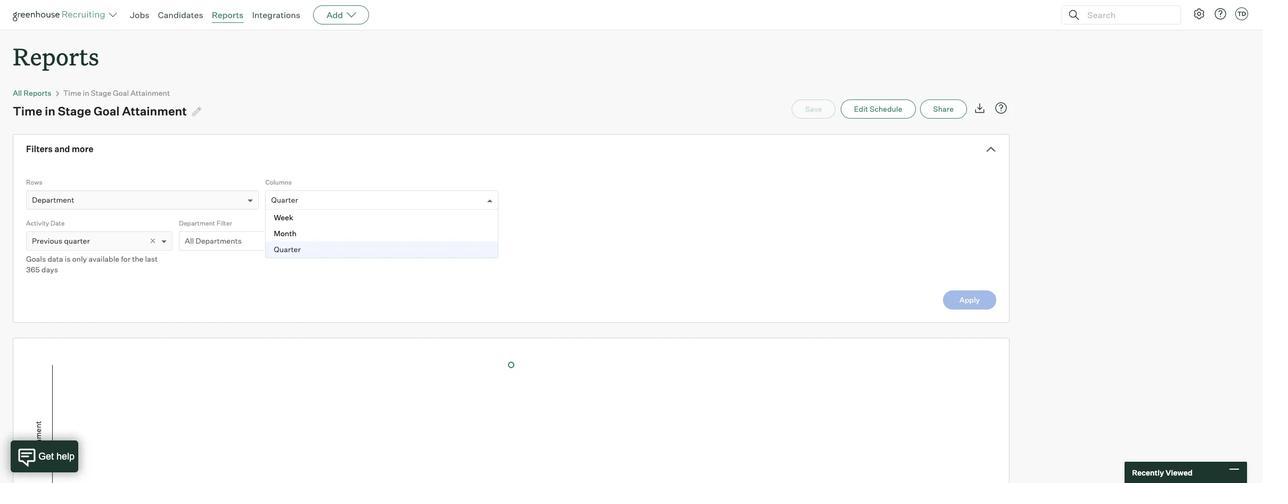 Task type: vqa. For each thing, say whether or not it's contained in the screenshot.
Pending
no



Task type: locate. For each thing, give the bounding box(es) containing it.
quarter up "week"
[[271, 196, 298, 205]]

department for department
[[32, 196, 74, 205]]

integrations link
[[252, 10, 301, 20]]

faq image
[[995, 102, 1008, 115]]

quarter
[[64, 237, 90, 246]]

in
[[83, 89, 89, 98], [45, 104, 55, 118]]

1 vertical spatial stage
[[58, 104, 91, 118]]

goals
[[26, 255, 46, 264]]

quarter option down week option
[[266, 242, 498, 258]]

all departments
[[185, 237, 242, 246]]

time in stage goal attainment link
[[63, 89, 170, 98]]

previous
[[32, 237, 62, 246]]

0 vertical spatial attainment
[[131, 89, 170, 98]]

Search text field
[[1085, 7, 1172, 23]]

departments
[[196, 237, 242, 246]]

list box
[[266, 210, 498, 258]]

filter
[[217, 220, 232, 228]]

edit schedule button
[[841, 100, 916, 119]]

0 vertical spatial goal
[[113, 89, 129, 98]]

rows
[[26, 179, 42, 187]]

0 vertical spatial reports
[[212, 10, 244, 20]]

quarter option
[[271, 196, 298, 205], [266, 242, 498, 258]]

0 vertical spatial quarter
[[271, 196, 298, 205]]

schedule
[[870, 105, 903, 114]]

add
[[327, 10, 343, 20]]

reports link
[[212, 10, 244, 20]]

save and schedule this report to revisit it! element
[[792, 100, 841, 119]]

and
[[54, 144, 70, 155]]

1 vertical spatial department
[[179, 220, 215, 228]]

time right all reports
[[63, 89, 81, 98]]

department
[[32, 196, 74, 205], [179, 220, 215, 228]]

time
[[63, 89, 81, 98], [13, 104, 42, 118]]

quarter down month
[[274, 245, 301, 254]]

all
[[13, 89, 22, 98], [185, 237, 194, 246]]

0 horizontal spatial time
[[13, 104, 42, 118]]

xychart image
[[26, 339, 997, 484]]

stage
[[91, 89, 111, 98], [58, 104, 91, 118]]

1 horizontal spatial department
[[179, 220, 215, 228]]

1 vertical spatial quarter option
[[266, 242, 498, 258]]

reports
[[212, 10, 244, 20], [13, 40, 99, 72], [24, 89, 51, 98]]

columns
[[266, 179, 292, 187]]

td
[[1238, 10, 1247, 18]]

department up date
[[32, 196, 74, 205]]

recently
[[1133, 469, 1165, 478]]

date
[[50, 220, 65, 228]]

viewed
[[1166, 469, 1193, 478]]

×
[[150, 235, 156, 247]]

1 horizontal spatial time
[[63, 89, 81, 98]]

1 vertical spatial reports
[[13, 40, 99, 72]]

previous quarter option
[[32, 237, 90, 246]]

0 vertical spatial department
[[32, 196, 74, 205]]

more
[[72, 144, 93, 155]]

quarter option up "week"
[[271, 196, 298, 205]]

filters
[[26, 144, 53, 155]]

available
[[89, 255, 119, 264]]

time down all reports
[[13, 104, 42, 118]]

goal
[[113, 89, 129, 98], [94, 104, 120, 118]]

edit
[[855, 105, 869, 114]]

time in stage goal attainment
[[63, 89, 170, 98], [13, 104, 187, 118]]

0 vertical spatial all
[[13, 89, 22, 98]]

attainment
[[131, 89, 170, 98], [122, 104, 187, 118]]

1 horizontal spatial in
[[83, 89, 89, 98]]

quarter
[[271, 196, 298, 205], [274, 245, 301, 254]]

1 horizontal spatial all
[[185, 237, 194, 246]]

0 horizontal spatial all
[[13, 89, 22, 98]]

the
[[132, 255, 144, 264]]

candidates link
[[158, 10, 203, 20]]

add button
[[313, 5, 369, 25]]

month
[[274, 229, 297, 238]]

jobs
[[130, 10, 149, 20]]

0 horizontal spatial department
[[32, 196, 74, 205]]

None field
[[271, 191, 274, 211]]

0 horizontal spatial in
[[45, 104, 55, 118]]

department up the all departments
[[179, 220, 215, 228]]

0 vertical spatial in
[[83, 89, 89, 98]]

all reports
[[13, 89, 51, 98]]

is
[[65, 255, 71, 264]]

1 vertical spatial all
[[185, 237, 194, 246]]



Task type: describe. For each thing, give the bounding box(es) containing it.
integrations
[[252, 10, 301, 20]]

recently viewed
[[1133, 469, 1193, 478]]

month option
[[266, 226, 498, 242]]

share
[[934, 105, 954, 114]]

week
[[274, 213, 293, 222]]

only
[[72, 255, 87, 264]]

1 vertical spatial time in stage goal attainment
[[13, 104, 187, 118]]

365
[[26, 265, 40, 275]]

previous quarter
[[32, 237, 90, 246]]

0 vertical spatial time in stage goal attainment
[[63, 89, 170, 98]]

for
[[121, 255, 131, 264]]

edit schedule
[[855, 105, 903, 114]]

all reports link
[[13, 89, 51, 98]]

data
[[48, 255, 63, 264]]

jobs link
[[130, 10, 149, 20]]

all for all departments
[[185, 237, 194, 246]]

department option
[[32, 196, 74, 205]]

last
[[145, 255, 158, 264]]

goals data is only available for the last 365 days
[[26, 255, 158, 275]]

td button
[[1234, 5, 1251, 22]]

days
[[41, 265, 58, 275]]

department for department filter
[[179, 220, 215, 228]]

1 vertical spatial attainment
[[122, 104, 187, 118]]

0 vertical spatial time
[[63, 89, 81, 98]]

2 vertical spatial reports
[[24, 89, 51, 98]]

download image
[[974, 102, 987, 115]]

share button
[[921, 100, 968, 119]]

configure image
[[1194, 7, 1206, 20]]

1 vertical spatial in
[[45, 104, 55, 118]]

td button
[[1236, 7, 1249, 20]]

filters and more
[[26, 144, 93, 155]]

all for all reports
[[13, 89, 22, 98]]

activity date
[[26, 220, 65, 228]]

list box containing week
[[266, 210, 498, 258]]

candidates
[[158, 10, 203, 20]]

0 vertical spatial stage
[[91, 89, 111, 98]]

department filter
[[179, 220, 232, 228]]

1 vertical spatial time
[[13, 104, 42, 118]]

greenhouse recruiting image
[[13, 9, 109, 21]]

activity
[[26, 220, 49, 228]]

1 vertical spatial quarter
[[274, 245, 301, 254]]

week option
[[266, 210, 498, 226]]

1 vertical spatial goal
[[94, 104, 120, 118]]

0 vertical spatial quarter option
[[271, 196, 298, 205]]



